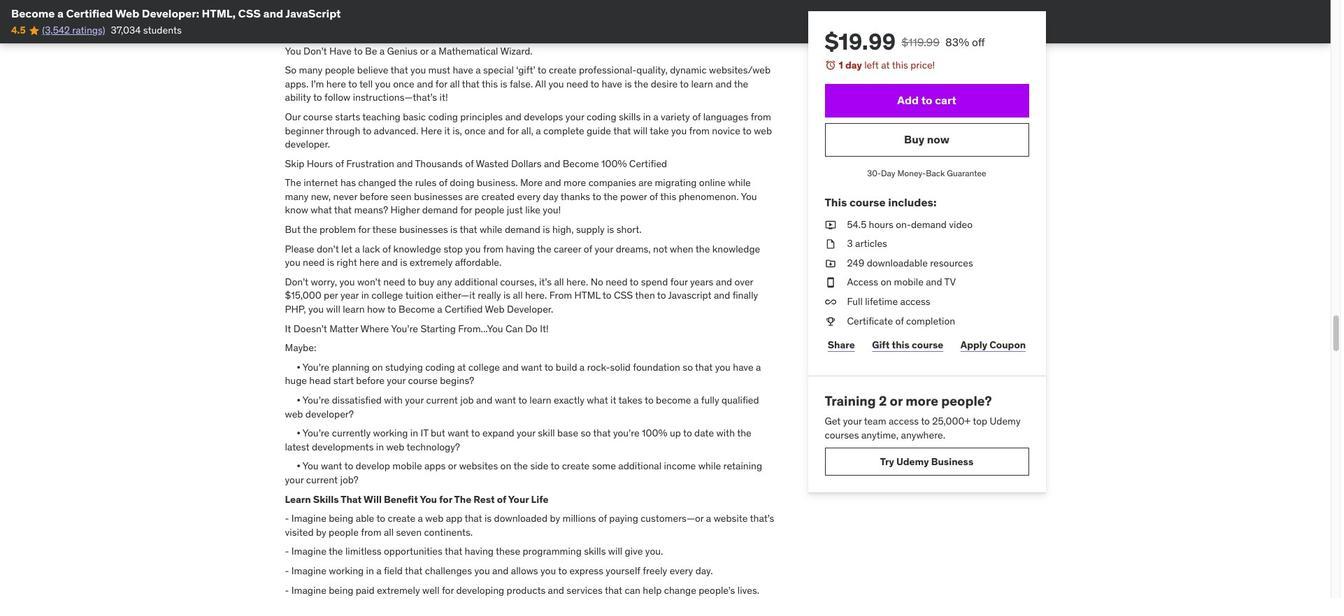 Task type: vqa. For each thing, say whether or not it's contained in the screenshot.
topmost Scratch!
no



Task type: locate. For each thing, give the bounding box(es) containing it.
to
[[341, 11, 350, 24], [397, 11, 406, 24], [511, 11, 520, 24], [498, 25, 507, 38], [354, 44, 363, 57], [538, 64, 547, 76], [348, 77, 357, 90], [591, 77, 600, 90], [680, 77, 689, 90], [313, 91, 322, 104], [922, 93, 933, 107], [363, 124, 372, 137], [743, 124, 752, 137], [593, 190, 602, 203], [408, 276, 416, 288], [630, 276, 639, 288], [603, 289, 612, 302], [657, 289, 666, 302], [387, 303, 396, 316], [545, 361, 554, 373], [518, 394, 527, 406], [645, 394, 654, 406], [921, 415, 930, 427], [471, 427, 480, 439], [683, 427, 692, 439], [345, 460, 353, 472], [551, 460, 560, 472], [377, 512, 386, 525], [558, 564, 567, 577]]

instructions—that's
[[353, 91, 437, 104]]

0 vertical spatial xsmall image
[[825, 218, 836, 232]]

ability
[[285, 91, 311, 104]]

to inside button
[[922, 93, 933, 107]]

3 xsmall image from the top
[[825, 314, 836, 328]]

having up courses,
[[506, 243, 535, 255]]

demand down 'just'
[[505, 223, 541, 236]]

and
[[375, 25, 393, 38]]

1 horizontal spatial so
[[683, 361, 693, 373]]

your up courses
[[843, 415, 862, 427]]

side
[[531, 460, 549, 472]]

doing down the thousands
[[450, 176, 475, 189]]

extremely up buy
[[410, 256, 453, 269]]

short.
[[617, 223, 642, 236]]

like
[[525, 204, 541, 216]]

2 imagine from the top
[[292, 545, 327, 558]]

web up continents.
[[426, 512, 444, 525]]

this
[[825, 195, 847, 209]]

trainer.
[[342, 25, 373, 38]]

become up up
[[656, 394, 691, 406]]

2 vertical spatial on
[[501, 460, 512, 472]]

desire
[[651, 77, 678, 90]]

xsmall image for 54.5
[[825, 218, 836, 232]]

3 xsmall image from the top
[[825, 276, 836, 290]]

0 vertical spatial the
[[285, 176, 301, 189]]

working left it
[[373, 427, 408, 439]]

certified up ratings)
[[66, 6, 113, 20]]

once up instructions—that's
[[393, 77, 415, 90]]

is up tuition
[[400, 256, 407, 269]]

0 vertical spatial certified
[[66, 6, 113, 20]]

2 vertical spatial or
[[448, 460, 457, 472]]

1 horizontal spatial at
[[882, 59, 890, 71]]

access on mobile and tv
[[847, 276, 956, 288]]

full lifetime access
[[847, 295, 931, 308]]

1 vertical spatial mobile
[[393, 460, 422, 472]]

0 vertical spatial college
[[372, 289, 403, 302]]

that up fully
[[695, 361, 713, 373]]

international
[[285, 25, 340, 38]]

and down the websites/web
[[716, 77, 732, 90]]

1 xsmall image from the top
[[825, 237, 836, 251]]

it left is,
[[445, 124, 450, 137]]

xsmall image
[[825, 237, 836, 251], [825, 257, 836, 270], [825, 276, 836, 290]]

knowledge
[[394, 243, 441, 255], [713, 243, 761, 255]]

college
[[372, 289, 403, 302], [469, 361, 500, 373]]

xsmall image for certificate
[[825, 314, 836, 328]]

basic
[[403, 110, 426, 123]]

doesn't
[[294, 322, 327, 335]]

will left give
[[608, 545, 623, 558]]

start
[[333, 375, 354, 387]]

udemy inside training 2 or more people? get your team access to 25,000+ top udemy courses anytime, anywhere.
[[990, 415, 1021, 427]]

you're down the takes
[[613, 427, 640, 439]]

html,
[[202, 6, 236, 20]]

0 horizontal spatial once
[[393, 77, 415, 90]]

a left certified
[[560, 11, 565, 24]]

currently
[[332, 427, 371, 439]]

from up affordable. at the left top of page
[[483, 243, 504, 255]]

through
[[326, 124, 361, 137]]

current down the begins?
[[426, 394, 458, 406]]

you down please
[[285, 256, 301, 269]]

0 horizontal spatial working
[[329, 564, 364, 577]]

1 horizontal spatial knowledge
[[713, 243, 761, 255]]

1 horizontal spatial it
[[611, 394, 617, 406]]

limitless
[[346, 545, 382, 558]]

extremely
[[410, 256, 453, 269], [377, 584, 420, 596]]

●
[[297, 361, 301, 373], [297, 394, 301, 406], [297, 427, 301, 439], [297, 460, 301, 472]]

here down the lack at the top left of page
[[360, 256, 379, 269]]

all, down develops
[[521, 124, 534, 137]]

of right hours
[[336, 157, 344, 170]]

going up international
[[315, 11, 339, 24]]

2 xsmall image from the top
[[825, 257, 836, 270]]

2 horizontal spatial certified
[[629, 157, 667, 170]]

businesses down higher
[[399, 223, 448, 236]]

career
[[554, 243, 582, 255]]

0 horizontal spatial on
[[372, 361, 383, 373]]

training
[[825, 393, 876, 409]]

must
[[429, 64, 450, 76]]

what
[[311, 204, 332, 216], [587, 394, 608, 406]]

1 vertical spatial skills
[[584, 545, 606, 558]]

app
[[446, 512, 463, 525]]

while right online
[[728, 176, 751, 189]]

1 horizontal spatial current
[[426, 394, 458, 406]]

1 horizontal spatial these
[[496, 545, 521, 558]]

people down able at the bottom left
[[329, 526, 359, 538]]

$119.99
[[902, 35, 940, 49]]

xsmall image
[[825, 218, 836, 232], [825, 295, 836, 309], [825, 314, 836, 328]]

0 vertical spatial mobile
[[894, 276, 924, 288]]

at up the begins?
[[458, 361, 466, 373]]

0 vertical spatial all,
[[427, 25, 440, 38]]

lack
[[362, 243, 380, 255]]

0 horizontal spatial web
[[115, 6, 139, 20]]

buy
[[904, 132, 925, 146]]

0 vertical spatial will
[[634, 124, 648, 137]]

your up complete
[[566, 110, 585, 123]]

1 xsmall image from the top
[[825, 218, 836, 232]]

2 vertical spatial xsmall image
[[825, 314, 836, 328]]

rest
[[474, 493, 495, 505]]

dynamic
[[670, 64, 707, 76]]

that's
[[750, 512, 775, 525]]

0 horizontal spatial the
[[285, 176, 301, 189]]

the down "companies"
[[604, 190, 618, 203]]

current
[[426, 394, 458, 406], [306, 474, 338, 486]]

3
[[847, 237, 853, 250]]

you down $15,000
[[308, 303, 324, 316]]

1 vertical spatial more
[[906, 393, 939, 409]]

of right the lack at the top left of page
[[383, 243, 391, 255]]

1 being from the top
[[329, 512, 354, 525]]

0 horizontal spatial or
[[420, 44, 429, 57]]

2 vertical spatial will
[[608, 545, 623, 558]]

a right be
[[380, 44, 385, 57]]

1 vertical spatial every
[[670, 564, 693, 577]]

udemy
[[990, 415, 1021, 427], [897, 455, 929, 468]]

1 horizontal spatial 100%
[[642, 427, 668, 439]]

phenomenon.
[[679, 190, 739, 203]]

xsmall image for 249
[[825, 257, 836, 270]]

wizard.
[[501, 44, 533, 57]]

thousands
[[415, 157, 463, 170]]

websites
[[459, 460, 498, 472]]

more up thanks
[[564, 176, 586, 189]]

access inside training 2 or more people? get your team access to 25,000+ top udemy courses anytime, anywhere.
[[889, 415, 919, 427]]

all down must
[[450, 77, 460, 90]]

really
[[478, 289, 501, 302]]

problem
[[320, 223, 356, 236]]

tv
[[945, 276, 956, 288]]

0 vertical spatial skills
[[619, 110, 641, 123]]

coding up here
[[428, 110, 458, 123]]

2 xsmall image from the top
[[825, 295, 836, 309]]

83%
[[946, 35, 970, 49]]

fun
[[532, 25, 546, 38]]

0 vertical spatial more
[[564, 176, 586, 189]]

of down the full lifetime access
[[896, 314, 904, 327]]

0 vertical spatial web
[[115, 6, 139, 20]]

people down have
[[325, 64, 355, 76]]

2 vertical spatial become
[[399, 303, 435, 316]]

four
[[671, 276, 688, 288]]

become up thanks
[[563, 157, 599, 170]]

web down really
[[485, 303, 505, 316]]

0 vertical spatial css
[[238, 6, 261, 20]]

thanks
[[561, 190, 591, 203]]

seven
[[396, 526, 422, 538]]

0 horizontal spatial here
[[327, 77, 346, 90]]

and left tv at the right top of page
[[926, 276, 943, 288]]

0 vertical spatial xsmall image
[[825, 237, 836, 251]]

people's
[[699, 584, 735, 596]]

that right the app
[[465, 512, 482, 525]]

many up know
[[285, 190, 309, 203]]

0 horizontal spatial college
[[372, 289, 403, 302]]

1 vertical spatial are
[[465, 190, 479, 203]]

1 vertical spatial day
[[543, 190, 559, 203]]

advanced.
[[374, 124, 419, 137]]

0 vertical spatial on
[[881, 276, 892, 288]]

access
[[847, 276, 879, 288]]

gift this course link
[[869, 331, 947, 359]]

it!
[[440, 91, 448, 104]]

going up mathematical
[[471, 25, 496, 38]]

date
[[695, 427, 714, 439]]

of
[[417, 25, 425, 38], [693, 110, 701, 123], [336, 157, 344, 170], [465, 157, 474, 170], [439, 176, 448, 189], [650, 190, 658, 203], [383, 243, 391, 255], [584, 243, 593, 255], [896, 314, 904, 327], [497, 493, 507, 505], [599, 512, 607, 525]]

people
[[325, 64, 355, 76], [475, 204, 505, 216], [329, 526, 359, 538]]

2 horizontal spatial become
[[563, 157, 599, 170]]

0 vertical spatial at
[[882, 59, 890, 71]]

and right right
[[382, 256, 398, 269]]

1 vertical spatial the
[[454, 493, 472, 505]]

every down more at the left of page
[[517, 190, 541, 203]]

1 horizontal spatial more
[[906, 393, 939, 409]]

this
[[892, 59, 909, 71], [482, 77, 498, 90], [660, 190, 677, 203], [892, 338, 910, 351]]

1 vertical spatial at
[[458, 361, 466, 373]]

0 horizontal spatial day
[[543, 190, 559, 203]]

but
[[431, 427, 446, 439]]

0 vertical spatial you're
[[455, 11, 482, 24]]

or inside training 2 or more people? get your team access to 25,000+ top udemy courses anytime, anywhere.
[[890, 393, 903, 409]]

businesses
[[414, 190, 463, 203], [399, 223, 448, 236]]

resources
[[931, 257, 974, 269]]

1 vertical spatial people
[[475, 204, 505, 216]]

you up year
[[340, 276, 355, 288]]

you right benefit
[[420, 493, 437, 505]]

1 horizontal spatial will
[[608, 545, 623, 558]]

1 horizontal spatial while
[[699, 460, 721, 472]]

or right 'apps'
[[448, 460, 457, 472]]

latest
[[285, 441, 310, 453]]

web inside "you're going to learn how to code and you're going to become a certified professional from a recognized international trainer. and best of all, you're going to have fun doing it. you don't have to be a genius or a mathematical wizard. so many people believe that you must have a special 'gift' to create professional-quality, dynamic websites/web apps. i'm here to tell you once and for all that this is false. all you need to have is the desire to learn and the ability to follow instructions—that's it! our course starts teaching basic coding principles and develops your coding skills in a variety of languages from beginner through to advanced. here it is, once and for all, a complete guide that will take you from novice to web developer. skip hours of frustration and thousands of wasted dollars and become 100% certified the internet has changed the rules of doing business. more and more companies are migrating online while many new, never before seen businesses are created every day thanks to the power of this phenomenon. you know what that means? higher demand for people just like you! but the problem for these businesses is that while demand is high, supply is short. please don't let a lack of knowledge stop you from having the career of your dreams, not when the knowledge you need is right here and is extremely affordable. don't worry, you won't need to buy any additional courses, it's all here. no need to spend four years and over $15,000 per year in college tuition either—it really is all here. from html to css then to javascript and finally php, you will learn how to become a certified web developer. it doesn't matter where you're starting from...you can do it! maybe: ● you're planning on studying coding at college and want to build a rock-solid foundation so that you have a huge head start before your course begins? ● you're dissatisfied with your current job and want to learn exactly what it takes to become a fully qualified web developer? ● you're currently working in it but want to expand your skill base so that you're 100% up to date with the latest developments in web technology? ● you want to develop mobile apps or websites on the side to create some additional income while retaining your current job? learn skills that will benefit you for the rest of your life - imagine being able to create a web app that is downloaded by millions of paying customers—or a website that's visited by people from all seven continents. - imagine the limitless opportunities that having these programming skills will give you. - imagine working in a field that challenges you and allows you to express yourself freely every day. - imagine being paid extremely well for developing products and services that can help change people's lives."
[[485, 303, 505, 316]]

wasted
[[476, 157, 509, 170]]

follow
[[325, 91, 351, 104]]

mobile
[[894, 276, 924, 288], [393, 460, 422, 472]]

you're up international
[[285, 11, 312, 24]]

css left then
[[614, 289, 633, 302]]

variety
[[661, 110, 690, 123]]

1 vertical spatial here.
[[525, 289, 547, 302]]

learn
[[353, 11, 375, 24], [691, 77, 713, 90], [343, 303, 365, 316], [530, 394, 552, 406]]

able
[[356, 512, 374, 525]]

1 horizontal spatial web
[[485, 303, 505, 316]]

or right "genius"
[[420, 44, 429, 57]]

every up the "change"
[[670, 564, 693, 577]]

of left your
[[497, 493, 507, 505]]

you.
[[646, 545, 663, 558]]

● down huge
[[297, 394, 301, 406]]

demand down rules
[[422, 204, 458, 216]]

1 horizontal spatial what
[[587, 394, 608, 406]]

mobile left 'apps'
[[393, 460, 422, 472]]

1 vertical spatial xsmall image
[[825, 257, 836, 270]]

0 horizontal spatial are
[[465, 190, 479, 203]]

buy
[[419, 276, 435, 288]]

249 downloadable resources
[[847, 257, 974, 269]]

of down "supply"
[[584, 243, 593, 255]]

become up '4.5'
[[11, 6, 55, 20]]

how up and at the left
[[377, 11, 395, 24]]

can
[[506, 322, 523, 335]]

0 horizontal spatial at
[[458, 361, 466, 373]]

and down the principles
[[488, 124, 505, 137]]

0 vertical spatial additional
[[455, 276, 498, 288]]

doing left it.
[[549, 25, 573, 38]]

top
[[973, 415, 988, 427]]

2 vertical spatial while
[[699, 460, 721, 472]]

mathematical
[[439, 44, 498, 57]]

developing
[[456, 584, 504, 596]]

businesses down rules
[[414, 190, 463, 203]]

0 vertical spatial current
[[426, 394, 458, 406]]

on-
[[896, 218, 911, 231]]

being left paid
[[329, 584, 354, 596]]

1 horizontal spatial skills
[[619, 110, 641, 123]]

millions
[[563, 512, 596, 525]]

0 vertical spatial being
[[329, 512, 354, 525]]

1 horizontal spatial are
[[639, 176, 653, 189]]

on left studying
[[372, 361, 383, 373]]

by left millions
[[550, 512, 560, 525]]

0 vertical spatial having
[[506, 243, 535, 255]]

0 horizontal spatial every
[[517, 190, 541, 203]]

guarantee
[[947, 168, 987, 178]]

additional
[[455, 276, 498, 288], [619, 460, 662, 472]]

xsmall image up share
[[825, 314, 836, 328]]

0 vertical spatial create
[[549, 64, 577, 76]]

you left must
[[411, 64, 426, 76]]

by right visited on the left bottom of page
[[316, 526, 326, 538]]

xsmall image left "249"
[[825, 257, 836, 270]]

matter
[[330, 322, 358, 335]]

continents.
[[424, 526, 473, 538]]

1 vertical spatial here
[[360, 256, 379, 269]]

0 vertical spatial become
[[522, 11, 557, 24]]

1 horizontal spatial once
[[465, 124, 486, 137]]

that up the some
[[593, 427, 611, 439]]

being
[[329, 512, 354, 525], [329, 584, 354, 596]]

so right base
[[581, 427, 591, 439]]

2 vertical spatial certified
[[445, 303, 483, 316]]

buy now
[[904, 132, 950, 146]]

all, down and
[[427, 25, 440, 38]]

3 imagine from the top
[[292, 564, 327, 577]]

knowledge up over at the top
[[713, 243, 761, 255]]

coding up guide
[[587, 110, 617, 123]]

4 - from the top
[[285, 584, 289, 596]]

0 horizontal spatial while
[[480, 223, 503, 236]]

give
[[625, 545, 643, 558]]

you down variety
[[672, 124, 687, 137]]

day
[[846, 59, 862, 71], [543, 190, 559, 203]]

in down won't
[[361, 289, 369, 302]]

1 vertical spatial or
[[890, 393, 903, 409]]

from right languages
[[751, 110, 772, 123]]

1 horizontal spatial the
[[454, 493, 472, 505]]

0 horizontal spatial knowledge
[[394, 243, 441, 255]]

these up the lack at the top left of page
[[372, 223, 397, 236]]

● up huge
[[297, 361, 301, 373]]



Task type: describe. For each thing, give the bounding box(es) containing it.
gift
[[872, 338, 890, 351]]

never
[[333, 190, 357, 203]]

that up stop
[[460, 223, 478, 236]]

1 vertical spatial having
[[465, 545, 494, 558]]

3 - from the top
[[285, 564, 289, 577]]

from left the novice
[[689, 124, 710, 137]]

and left finally at the right of the page
[[714, 289, 730, 302]]

0 horizontal spatial with
[[384, 394, 403, 406]]

developments
[[312, 441, 374, 453]]

2 knowledge from the left
[[713, 243, 761, 255]]

you're up head
[[303, 361, 330, 373]]

coding up the begins?
[[425, 361, 455, 373]]

1 vertical spatial udemy
[[897, 455, 929, 468]]

high,
[[553, 223, 574, 236]]

3 ● from the top
[[297, 427, 301, 439]]

0 vertical spatial while
[[728, 176, 751, 189]]

that down the opportunities
[[405, 564, 423, 577]]

learn up trainer.
[[353, 11, 375, 24]]

your up it
[[405, 394, 424, 406]]

1 horizontal spatial here.
[[567, 276, 589, 288]]

2 - from the top
[[285, 545, 289, 558]]

1 knowledge from the left
[[394, 243, 441, 255]]

0 vertical spatial access
[[901, 295, 931, 308]]

1 vertical spatial what
[[587, 394, 608, 406]]

your down "supply"
[[595, 243, 614, 255]]

it.
[[576, 25, 584, 38]]

want left build
[[521, 361, 542, 373]]

anytime,
[[862, 428, 899, 441]]

$19.99 $119.99 83% off
[[825, 27, 985, 56]]

hours
[[869, 218, 894, 231]]

people?
[[942, 393, 992, 409]]

from
[[550, 289, 572, 302]]

back
[[926, 168, 945, 178]]

at inside "you're going to learn how to code and you're going to become a certified professional from a recognized international trainer. and best of all, you're going to have fun doing it. you don't have to be a genius or a mathematical wizard. so many people believe that you must have a special 'gift' to create professional-quality, dynamic websites/web apps. i'm here to tell you once and for all that this is false. all you need to have is the desire to learn and the ability to follow instructions—that's it! our course starts teaching basic coding principles and develops your coding skills in a variety of languages from beginner through to advanced. here it is, once and for all, a complete guide that will take you from novice to web developer. skip hours of frustration and thousands of wasted dollars and become 100% certified the internet has changed the rules of doing business. more and more companies are migrating online while many new, never before seen businesses are created every day thanks to the power of this phenomenon. you know what that means? higher demand for people just like you! but the problem for these businesses is that while demand is high, supply is short. please don't let a lack of knowledge stop you from having the career of your dreams, not when the knowledge you need is right here and is extremely affordable. don't worry, you won't need to buy any additional courses, it's all here. no need to spend four years and over $15,000 per year in college tuition either—it really is all here. from html to css then to javascript and finally php, you will learn how to become a certified web developer. it doesn't matter where you're starting from...you can do it! maybe: ● you're planning on studying coding at college and want to build a rock-solid foundation so that you have a huge head start before your course begins? ● you're dissatisfied with your current job and want to learn exactly what it takes to become a fully qualified web developer? ● you're currently working in it but want to expand your skill base so that you're 100% up to date with the latest developments in web technology? ● you want to develop mobile apps or websites on the side to create some additional income while retaining your current job? learn skills that will benefit you for the rest of your life - imagine being able to create a web app that is downloaded by millions of paying customers—or a website that's visited by people from all seven continents. - imagine the limitless opportunities that having these programming skills will give you. - imagine working in a field that challenges you and allows you to express yourself freely every day. - imagine being paid extremely well for developing products and services that can help change people's lives."
[[458, 361, 466, 373]]

2 horizontal spatial on
[[881, 276, 892, 288]]

apply coupon button
[[958, 331, 1029, 359]]

0 horizontal spatial become
[[11, 6, 55, 20]]

the down the websites/web
[[734, 77, 749, 90]]

2 horizontal spatial demand
[[911, 218, 947, 231]]

0 horizontal spatial skills
[[584, 545, 606, 558]]

professional
[[606, 11, 659, 24]]

2 being from the top
[[329, 584, 354, 596]]

2 vertical spatial create
[[388, 512, 416, 525]]

you down latest
[[303, 460, 319, 472]]

not
[[653, 243, 668, 255]]

in up take
[[643, 110, 651, 123]]

add
[[898, 93, 919, 107]]

1 vertical spatial you're
[[442, 25, 469, 38]]

web down huge
[[285, 408, 303, 420]]

help
[[643, 584, 662, 596]]

1 vertical spatial working
[[329, 564, 364, 577]]

you up so at the left top of page
[[285, 44, 301, 57]]

maybe:
[[285, 342, 316, 354]]

affordable.
[[455, 256, 502, 269]]

dollars
[[511, 157, 542, 170]]

0 vertical spatial many
[[299, 64, 323, 76]]

(3,542
[[42, 24, 70, 37]]

0 vertical spatial here
[[327, 77, 346, 90]]

of right rules
[[439, 176, 448, 189]]

and up "seen"
[[397, 157, 413, 170]]

up
[[670, 427, 681, 439]]

all down courses,
[[513, 289, 523, 302]]

just
[[507, 204, 523, 216]]

your up learn
[[285, 474, 304, 486]]

xsmall image for access
[[825, 276, 836, 290]]

starting
[[421, 322, 456, 335]]

xsmall image for 3
[[825, 237, 836, 251]]

migrating
[[655, 176, 697, 189]]

the left limitless
[[329, 545, 343, 558]]

want down developments
[[321, 460, 342, 472]]

2 vertical spatial you're
[[613, 427, 640, 439]]

1 vertical spatial on
[[372, 361, 383, 373]]

false.
[[510, 77, 533, 90]]

0 horizontal spatial become
[[522, 11, 557, 24]]

money-
[[898, 168, 926, 178]]

all right "it's"
[[554, 276, 564, 288]]

express
[[570, 564, 604, 577]]

retaining
[[724, 460, 763, 472]]

hours
[[307, 157, 333, 170]]

supply
[[576, 223, 605, 236]]

courses,
[[500, 276, 537, 288]]

is up stop
[[451, 223, 458, 236]]

it
[[421, 427, 429, 439]]

yourself
[[606, 564, 641, 577]]

let
[[341, 243, 353, 255]]

gift this course
[[872, 338, 944, 351]]

have down professional- in the left top of the page
[[602, 77, 623, 90]]

a up starting
[[437, 303, 443, 316]]

this inside gift this course link
[[892, 338, 910, 351]]

0 vertical spatial so
[[683, 361, 693, 373]]

years
[[690, 276, 714, 288]]

students
[[143, 24, 182, 37]]

benefit
[[384, 493, 418, 505]]

1 horizontal spatial college
[[469, 361, 500, 373]]

0 vertical spatial businesses
[[414, 190, 463, 203]]

certificate
[[847, 314, 893, 327]]

2 ● from the top
[[297, 394, 301, 406]]

tuition
[[405, 289, 434, 302]]

3 articles
[[847, 237, 888, 250]]

includes:
[[889, 195, 937, 209]]

1 horizontal spatial become
[[399, 303, 435, 316]]

want up "expand"
[[495, 394, 516, 406]]

1 vertical spatial many
[[285, 190, 309, 203]]

that up challenges
[[445, 545, 463, 558]]

need right no
[[606, 276, 628, 288]]

1 vertical spatial current
[[306, 474, 338, 486]]

0 vertical spatial what
[[311, 204, 332, 216]]

54.5
[[847, 218, 867, 231]]

of down code
[[417, 25, 425, 38]]

1 vertical spatial extremely
[[377, 584, 420, 596]]

the down quality,
[[634, 77, 649, 90]]

1 horizontal spatial demand
[[505, 223, 541, 236]]

the left side
[[514, 460, 528, 472]]

and left allows
[[492, 564, 509, 577]]

learn down dynamic
[[691, 77, 713, 90]]

and left javascript
[[263, 6, 283, 20]]

0 horizontal spatial will
[[326, 303, 341, 316]]

to inside training 2 or more people? get your team access to 25,000+ top udemy courses anytime, anywhere.
[[921, 415, 930, 427]]

share
[[828, 338, 855, 351]]

and right dollars on the left top of the page
[[544, 157, 561, 170]]

1 horizontal spatial all,
[[521, 124, 534, 137]]

lifetime
[[865, 295, 898, 308]]

1 vertical spatial it
[[611, 394, 617, 406]]

finally
[[733, 289, 758, 302]]

0 horizontal spatial these
[[372, 223, 397, 236]]

cart
[[935, 93, 957, 107]]

0 horizontal spatial doing
[[450, 176, 475, 189]]

is,
[[453, 124, 462, 137]]

4 ● from the top
[[297, 460, 301, 472]]

is down don't
[[327, 256, 334, 269]]

need down don't
[[303, 256, 325, 269]]

1 horizontal spatial or
[[448, 460, 457, 472]]

course down studying
[[408, 375, 438, 387]]

the up "seen"
[[399, 176, 413, 189]]

day inside "you're going to learn how to code and you're going to become a certified professional from a recognized international trainer. and best of all, you're going to have fun doing it. you don't have to be a genius or a mathematical wizard. so many people believe that you must have a special 'gift' to create professional-quality, dynamic websites/web apps. i'm here to tell you once and for all that this is false. all you need to have is the desire to learn and the ability to follow instructions—that's it! our course starts teaching basic coding principles and develops your coding skills in a variety of languages from beginner through to advanced. here it is, once and for all, a complete guide that will take you from novice to web developer. skip hours of frustration and thousands of wasted dollars and become 100% certified the internet has changed the rules of doing business. more and more companies are migrating online while many new, never before seen businesses are created every day thanks to the power of this phenomenon. you know what that means? higher demand for people just like you! but the problem for these businesses is that while demand is high, supply is short. please don't let a lack of knowledge stop you from having the career of your dreams, not when the knowledge you need is right here and is extremely affordable. don't worry, you won't need to buy any additional courses, it's all here. no need to spend four years and over $15,000 per year in college tuition either—it really is all here. from html to css then to javascript and finally php, you will learn how to become a certified web developer. it doesn't matter where you're starting from...you can do it! maybe: ● you're planning on studying coding at college and want to build a rock-solid foundation so that you have a huge head start before your course begins? ● you're dissatisfied with your current job and want to learn exactly what it takes to become a fully qualified web developer? ● you're currently working in it but want to expand your skill base so that you're 100% up to date with the latest developments in web technology? ● you want to develop mobile apps or websites on the side to create some additional income while retaining your current job? learn skills that will benefit you for the rest of your life - imagine being able to create a web app that is downloaded by millions of paying customers—or a website that's visited by people from all seven continents. - imagine the limitless opportunities that having these programming skills will give you. - imagine working in a field that challenges you and allows you to express yourself freely every day. - imagine being paid extremely well for developing products and services that can help change people's lives."
[[543, 190, 559, 203]]

more inside "you're going to learn how to code and you're going to become a certified professional from a recognized international trainer. and best of all, you're going to have fun doing it. you don't have to be a genius or a mathematical wizard. so many people believe that you must have a special 'gift' to create professional-quality, dynamic websites/web apps. i'm here to tell you once and for all that this is false. all you need to have is the desire to learn and the ability to follow instructions—that's it! our course starts teaching basic coding principles and develops your coding skills in a variety of languages from beginner through to advanced. here it is, once and for all, a complete guide that will take you from novice to web developer. skip hours of frustration and thousands of wasted dollars and become 100% certified the internet has changed the rules of doing business. more and more companies are migrating online while many new, never before seen businesses are created every day thanks to the power of this phenomenon. you know what that means? higher demand for people just like you! but the problem for these businesses is that while demand is high, supply is short. please don't let a lack of knowledge stop you from having the career of your dreams, not when the knowledge you need is right here and is extremely affordable. don't worry, you won't need to buy any additional courses, it's all here. no need to spend four years and over $15,000 per year in college tuition either—it really is all here. from html to css then to javascript and finally php, you will learn how to become a certified web developer. it doesn't matter where you're starting from...you can do it! maybe: ● you're planning on studying coding at college and want to build a rock-solid foundation so that you have a huge head start before your course begins? ● you're dissatisfied with your current job and want to learn exactly what it takes to become a fully qualified web developer? ● you're currently working in it but want to expand your skill base so that you're 100% up to date with the latest developments in web technology? ● you want to develop mobile apps or websites on the side to create some additional income while retaining your current job? learn skills that will benefit you for the rest of your life - imagine being able to create a web app that is downloaded by millions of paying customers—or a website that's visited by people from all seven continents. - imagine the limitless opportunities that having these programming skills will give you. - imagine working in a field that challenges you and allows you to express yourself freely every day. - imagine being paid extremely well for developing products and services that can help change people's lives."
[[564, 176, 586, 189]]

that down mathematical
[[462, 77, 480, 90]]

is down special
[[500, 77, 508, 90]]

complete
[[544, 124, 585, 137]]

for up dollars on the left top of the page
[[507, 124, 519, 137]]

opportunities
[[384, 545, 443, 558]]

$15,000
[[285, 289, 322, 302]]

0 horizontal spatial here.
[[525, 289, 547, 302]]

rules
[[415, 176, 437, 189]]

dreams,
[[616, 243, 651, 255]]

is down 'rest'
[[485, 512, 492, 525]]

30-
[[868, 168, 881, 178]]

have up "wizard."
[[509, 25, 530, 38]]

a up qualified
[[756, 361, 761, 373]]

more inside training 2 or more people? get your team access to 25,000+ top udemy courses anytime, anywhere.
[[906, 393, 939, 409]]

1 vertical spatial before
[[356, 375, 385, 387]]

and left over at the top
[[716, 276, 732, 288]]

xsmall image for full
[[825, 295, 836, 309]]

website
[[714, 512, 748, 525]]

0 horizontal spatial additional
[[455, 276, 498, 288]]

for up stop
[[460, 204, 472, 216]]

job?
[[340, 474, 359, 486]]

has
[[341, 176, 356, 189]]

course up beginner
[[303, 110, 333, 123]]

tell
[[359, 77, 373, 90]]

0 vertical spatial extremely
[[410, 256, 453, 269]]

25,000+
[[933, 415, 971, 427]]

you up fully
[[715, 361, 731, 373]]

huge
[[285, 375, 307, 387]]

learn
[[285, 493, 311, 505]]

php,
[[285, 303, 306, 316]]

mobile inside "you're going to learn how to code and you're going to become a certified professional from a recognized international trainer. and best of all, you're going to have fun doing it. you don't have to be a genius or a mathematical wizard. so many people believe that you must have a special 'gift' to create professional-quality, dynamic websites/web apps. i'm here to tell you once and for all that this is false. all you need to have is the desire to learn and the ability to follow instructions—that's it! our course starts teaching basic coding principles and develops your coding skills in a variety of languages from beginner through to advanced. here it is, once and for all, a complete guide that will take you from novice to web developer. skip hours of frustration and thousands of wasted dollars and become 100% certified the internet has changed the rules of doing business. more and more companies are migrating online while many new, never before seen businesses are created every day thanks to the power of this phenomenon. you know what that means? higher demand for people just like you! but the problem for these businesses is that while demand is high, supply is short. please don't let a lack of knowledge stop you from having the career of your dreams, not when the knowledge you need is right here and is extremely affordable. don't worry, you won't need to buy any additional courses, it's all here. no need to spend four years and over $15,000 per year in college tuition either—it really is all here. from html to css then to javascript and finally php, you will learn how to become a certified web developer. it doesn't matter where you're starting from...you can do it! maybe: ● you're planning on studying coding at college and want to build a rock-solid foundation so that you have a huge head start before your course begins? ● you're dissatisfied with your current job and want to learn exactly what it takes to become a fully qualified web developer? ● you're currently working in it but want to expand your skill base so that you're 100% up to date with the latest developments in web technology? ● you want to develop mobile apps or websites on the side to create some additional income while retaining your current job? learn skills that will benefit you for the rest of your life - imagine being able to create a web app that is downloaded by millions of paying customers—or a website that's visited by people from all seven continents. - imagine the limitless opportunities that having these programming skills will give you. - imagine working in a field that challenges you and allows you to express yourself freely every day. - imagine being paid extremely well for developing products and services that can help change people's lives."
[[393, 460, 422, 472]]

is left high,
[[543, 223, 550, 236]]

team
[[864, 415, 887, 427]]

articles
[[856, 237, 888, 250]]

1 vertical spatial create
[[562, 460, 590, 472]]

0 vertical spatial day
[[846, 59, 862, 71]]

0 vertical spatial before
[[360, 190, 388, 203]]

this left price!
[[892, 59, 909, 71]]

your inside training 2 or more people? get your team access to 25,000+ top udemy courses anytime, anywhere.
[[843, 415, 862, 427]]

your down studying
[[387, 375, 406, 387]]

for down must
[[436, 77, 448, 90]]

a up seven
[[418, 512, 423, 525]]

course up 54.5
[[850, 195, 886, 209]]

1 - from the top
[[285, 512, 289, 525]]

is left short.
[[607, 223, 614, 236]]

internet
[[304, 176, 338, 189]]

1 horizontal spatial become
[[656, 394, 691, 406]]

developer?
[[306, 408, 354, 420]]

and right more at the left of page
[[545, 176, 561, 189]]

you up developing
[[475, 564, 490, 577]]

0 vertical spatial working
[[373, 427, 408, 439]]

0 vertical spatial people
[[325, 64, 355, 76]]

going up "wizard."
[[484, 11, 509, 24]]

1 horizontal spatial certified
[[445, 303, 483, 316]]

0 vertical spatial are
[[639, 176, 653, 189]]

that right guide
[[614, 124, 631, 137]]

1 horizontal spatial here
[[360, 256, 379, 269]]

a up (3,542
[[57, 6, 64, 20]]

a left special
[[476, 64, 481, 76]]

you're right the where at bottom
[[391, 322, 418, 335]]

learn down year
[[343, 303, 365, 316]]

0 horizontal spatial it
[[445, 124, 450, 137]]

anywhere.
[[901, 428, 946, 441]]

of left wasted on the left of the page
[[465, 157, 474, 170]]

2 vertical spatial people
[[329, 526, 359, 538]]

means?
[[354, 204, 388, 216]]

1 vertical spatial businesses
[[399, 223, 448, 236]]

0 vertical spatial doing
[[549, 25, 573, 38]]

1 vertical spatial once
[[465, 124, 486, 137]]

share button
[[825, 331, 858, 359]]

seen
[[391, 190, 412, 203]]

1 vertical spatial 100%
[[642, 427, 668, 439]]

1 vertical spatial these
[[496, 545, 521, 558]]

a right build
[[580, 361, 585, 373]]

0 vertical spatial or
[[420, 44, 429, 57]]

1 horizontal spatial with
[[717, 427, 735, 439]]

0 vertical spatial don't
[[304, 44, 327, 57]]

now
[[927, 132, 950, 146]]

have up qualified
[[733, 361, 754, 373]]

1 horizontal spatial mobile
[[894, 276, 924, 288]]

left
[[865, 59, 879, 71]]

starts
[[335, 110, 360, 123]]

and left services
[[548, 584, 564, 596]]

a left recognized
[[685, 11, 690, 24]]

you're up latest
[[303, 427, 330, 439]]

all
[[535, 77, 546, 90]]

0 horizontal spatial 100%
[[602, 157, 627, 170]]

learn left exactly
[[530, 394, 552, 406]]

stop
[[444, 243, 463, 255]]

alarm image
[[825, 59, 836, 71]]

1 vertical spatial how
[[367, 303, 385, 316]]

you're up developer?
[[303, 394, 330, 406]]

0 vertical spatial by
[[550, 512, 560, 525]]

a down develops
[[536, 124, 541, 137]]

course down completion
[[912, 338, 944, 351]]

1 vertical spatial don't
[[285, 276, 309, 288]]

exactly
[[554, 394, 585, 406]]

it
[[285, 322, 291, 335]]

best
[[395, 25, 414, 38]]

1 ● from the top
[[297, 361, 301, 373]]

from down able at the bottom left
[[361, 526, 382, 538]]

1 horizontal spatial having
[[506, 243, 535, 255]]

0 horizontal spatial so
[[581, 427, 591, 439]]

your
[[508, 493, 529, 505]]

of right power
[[650, 190, 658, 203]]

that down "genius"
[[391, 64, 408, 76]]

have down mathematical
[[453, 64, 473, 76]]

training 2 or more people? get your team access to 25,000+ top udemy courses anytime, anywhere.
[[825, 393, 1021, 441]]

$19.99
[[825, 27, 896, 56]]

0 horizontal spatial all,
[[427, 25, 440, 38]]

1 vertical spatial by
[[316, 526, 326, 538]]

you right tell
[[375, 77, 391, 90]]

no
[[591, 276, 604, 288]]

0 horizontal spatial css
[[238, 6, 261, 20]]

in up paid
[[366, 564, 374, 577]]

1 imagine from the top
[[292, 512, 327, 525]]

0 horizontal spatial demand
[[422, 204, 458, 216]]

that down never on the left of page
[[334, 204, 352, 216]]

css inside "you're going to learn how to code and you're going to become a certified professional from a recognized international trainer. and best of all, you're going to have fun doing it. you don't have to be a genius or a mathematical wizard. so many people believe that you must have a special 'gift' to create professional-quality, dynamic websites/web apps. i'm here to tell you once and for all that this is false. all you need to have is the desire to learn and the ability to follow instructions—that's it! our course starts teaching basic coding principles and develops your coding skills in a variety of languages from beginner through to advanced. here it is, once and for all, a complete guide that will take you from novice to web developer. skip hours of frustration and thousands of wasted dollars and become 100% certified the internet has changed the rules of doing business. more and more companies are migrating online while many new, never before seen businesses are created every day thanks to the power of this phenomenon. you know what that means? higher demand for people just like you! but the problem for these businesses is that while demand is high, supply is short. please don't let a lack of knowledge stop you from having the career of your dreams, not when the knowledge you need is right here and is extremely affordable. don't worry, you won't need to buy any additional courses, it's all here. no need to spend four years and over $15,000 per year in college tuition either—it really is all here. from html to css then to javascript and finally php, you will learn how to become a certified web developer. it doesn't matter where you're starting from...you can do it! maybe: ● you're planning on studying coding at college and want to build a rock-solid foundation so that you have a huge head start before your course begins? ● you're dissatisfied with your current job and want to learn exactly what it takes to become a fully qualified web developer? ● you're currently working in it but want to expand your skill base so that you're 100% up to date with the latest developments in web technology? ● you want to develop mobile apps or websites on the side to create some additional income while retaining your current job? learn skills that will benefit you for the rest of your life - imagine being able to create a web app that is downloaded by millions of paying customers—or a website that's visited by people from all seven continents. - imagine the limitless opportunities that having these programming skills will give you. - imagine working in a field that challenges you and allows you to express yourself freely every day. - imagine being paid extremely well for developing products and services that can help change people's lives."
[[614, 289, 633, 302]]

1 vertical spatial additional
[[619, 460, 662, 472]]

for down means?
[[358, 223, 370, 236]]

please
[[285, 243, 314, 255]]

courses
[[825, 428, 859, 441]]

day
[[881, 168, 896, 178]]

1
[[839, 59, 843, 71]]

apps
[[425, 460, 446, 472]]

4 imagine from the top
[[292, 584, 327, 596]]

and down can
[[503, 361, 519, 373]]

professional-
[[579, 64, 637, 76]]

is right really
[[504, 289, 511, 302]]

beginner
[[285, 124, 324, 137]]

skip
[[285, 157, 305, 170]]

web right the novice
[[754, 124, 772, 137]]

0 vertical spatial how
[[377, 11, 395, 24]]

paying
[[609, 512, 638, 525]]



